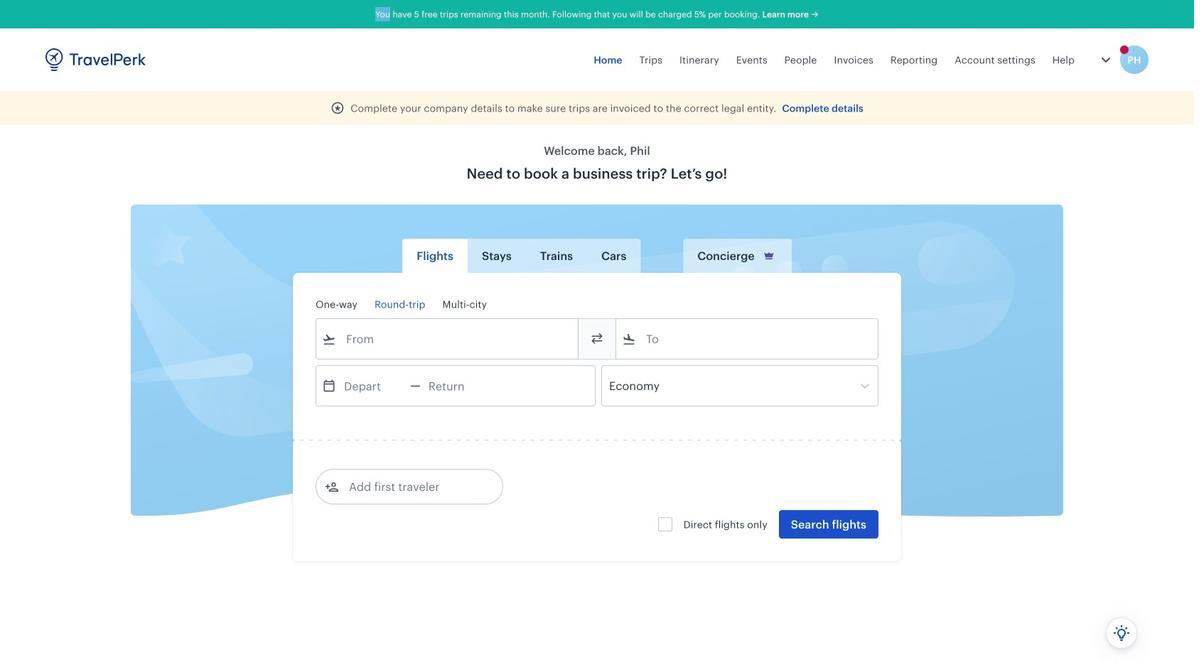 Task type: locate. For each thing, give the bounding box(es) containing it.
Return text field
[[421, 366, 495, 406]]

From search field
[[336, 328, 560, 351]]



Task type: describe. For each thing, give the bounding box(es) containing it.
Add first traveler search field
[[339, 476, 487, 499]]

To search field
[[637, 328, 860, 351]]

Depart text field
[[336, 366, 410, 406]]



